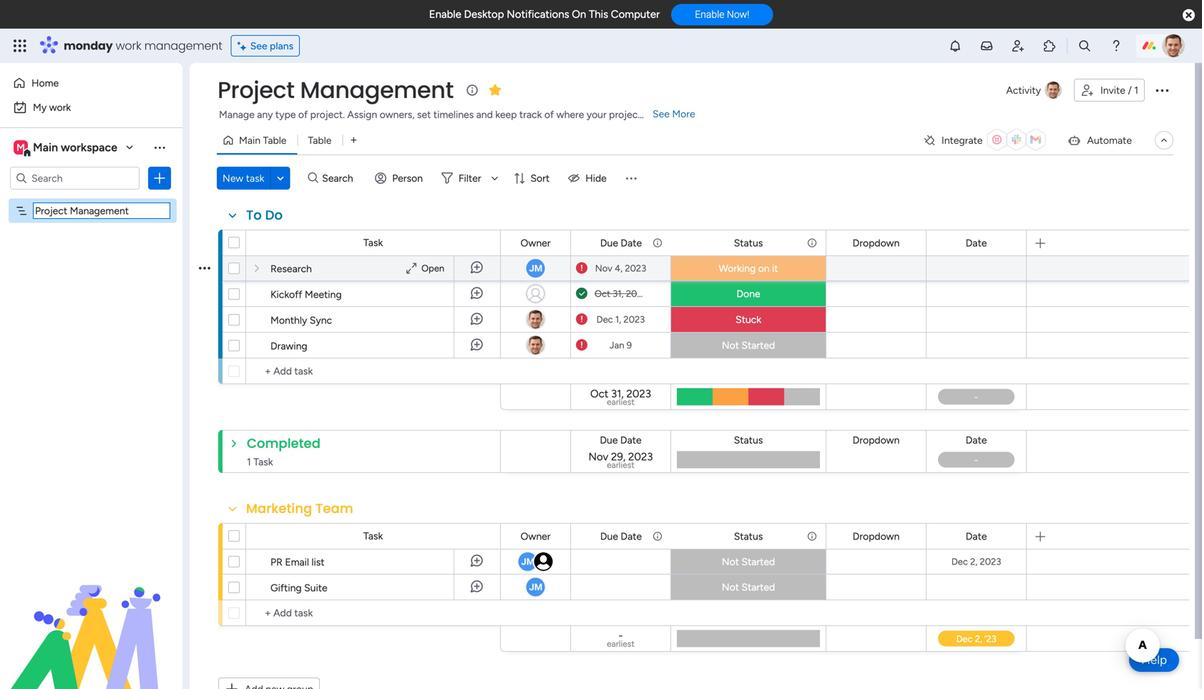 Task type: describe. For each thing, give the bounding box(es) containing it.
jan
[[610, 340, 624, 351]]

sort button
[[508, 167, 558, 190]]

29,
[[611, 450, 626, 463]]

3 dropdown field from the top
[[849, 528, 903, 544]]

main for main workspace
[[33, 141, 58, 154]]

v2 overdue deadline image for nov 4, 2023
[[576, 262, 587, 275]]

Search in workspace field
[[30, 170, 119, 186]]

filter
[[459, 172, 481, 184]]

pr
[[270, 556, 283, 568]]

see plans
[[250, 40, 293, 52]]

earliest inside due date nov 29, 2023 earliest
[[607, 460, 635, 470]]

open button
[[402, 260, 448, 277]]

integrate button
[[917, 125, 1056, 155]]

remove from favorites image
[[488, 83, 502, 97]]

enable desktop notifications on this computer
[[429, 8, 660, 21]]

do
[[265, 206, 283, 224]]

due inside due date nov 29, 2023 earliest
[[600, 434, 618, 446]]

date field for to do
[[962, 235, 991, 251]]

nov 4, 2023
[[595, 263, 646, 274]]

project.
[[310, 108, 345, 121]]

stuck
[[736, 313, 761, 326]]

main for main table
[[239, 134, 260, 146]]

task for do
[[363, 236, 383, 249]]

enable now!
[[695, 8, 749, 20]]

v2 overdue deadline image
[[576, 338, 587, 352]]

column information image for owner's due date "field"
[[652, 531, 663, 542]]

-
[[618, 629, 623, 642]]

2023 inside due date nov 29, 2023 earliest
[[628, 450, 653, 463]]

status for due date
[[734, 434, 763, 446]]

enable now! button
[[671, 4, 773, 25]]

monday work management
[[64, 38, 222, 54]]

dropdown for 2nd dropdown field from the bottom
[[853, 434, 900, 446]]

work for my
[[49, 101, 71, 113]]

v2 overdue deadline image for dec 1, 2023
[[576, 313, 587, 326]]

select product image
[[13, 39, 27, 53]]

table inside button
[[263, 134, 287, 146]]

management
[[144, 38, 222, 54]]

email
[[285, 556, 309, 568]]

stands.
[[644, 108, 676, 121]]

plans
[[270, 40, 293, 52]]

started for gifting suite
[[742, 581, 775, 593]]

column information image
[[806, 237, 818, 249]]

marketing team
[[246, 499, 353, 518]]

suite
[[304, 582, 327, 594]]

it
[[772, 262, 778, 274]]

help
[[1141, 653, 1167, 667]]

main table button
[[217, 129, 297, 152]]

m
[[16, 141, 25, 153]]

computer
[[611, 8, 660, 21]]

1 due date from the top
[[600, 237, 642, 249]]

lottie animation image
[[0, 545, 182, 689]]

0 vertical spatial options image
[[152, 171, 167, 185]]

1 owner from the top
[[521, 237, 551, 249]]

1 dropdown field from the top
[[849, 235, 903, 251]]

team
[[316, 499, 353, 518]]

activity
[[1006, 84, 1041, 96]]

not started for drawing
[[722, 339, 775, 351]]

task
[[246, 172, 264, 184]]

2 owner field from the top
[[517, 528, 554, 544]]

earliest inside oct 31, 2023 earliest
[[607, 397, 635, 407]]

date inside due date nov 29, 2023 earliest
[[620, 434, 642, 446]]

see for see more
[[653, 108, 670, 120]]

3 earliest from the top
[[607, 639, 635, 649]]

new
[[223, 172, 243, 184]]

meeting
[[305, 288, 342, 301]]

invite members image
[[1011, 39, 1025, 53]]

Marketing Team field
[[243, 499, 357, 518]]

2 owner from the top
[[521, 530, 551, 542]]

column information image for third status field from the top
[[806, 531, 818, 542]]

this
[[589, 8, 608, 21]]

due date field for status
[[596, 432, 645, 448]]

where
[[556, 108, 584, 121]]

workspace
[[61, 141, 117, 154]]

collapse board header image
[[1158, 135, 1170, 146]]

2 not from the top
[[722, 556, 739, 568]]

2023 for nov 4, 2023
[[625, 263, 646, 274]]

2023 for dec 1, 2023
[[624, 314, 645, 325]]

kickoff meeting
[[270, 288, 342, 301]]

to
[[246, 206, 262, 224]]

not for drawing
[[722, 339, 739, 351]]

done
[[737, 288, 760, 300]]

dec for dec 2, 2023
[[951, 556, 968, 567]]

1 vertical spatial options image
[[199, 250, 210, 286]]

gifting suite
[[270, 582, 327, 594]]

due date nov 29, 2023 earliest
[[588, 434, 653, 470]]

see more
[[653, 108, 695, 120]]

working
[[719, 262, 756, 274]]

on
[[572, 8, 586, 21]]

keep
[[495, 108, 517, 121]]

desktop
[[464, 8, 504, 21]]

invite / 1
[[1100, 84, 1138, 96]]

project
[[609, 108, 642, 121]]

table button
[[297, 129, 342, 152]]

automate
[[1087, 134, 1132, 146]]

2 + add task text field from the top
[[253, 605, 494, 622]]

1,
[[615, 314, 621, 325]]

1
[[1134, 84, 1138, 96]]

task for team
[[363, 530, 383, 542]]

notifications image
[[948, 39, 962, 53]]

pr email list
[[270, 556, 325, 568]]

oct for oct 31, 2023 earliest
[[590, 387, 608, 400]]

monday
[[64, 38, 113, 54]]

filter button
[[436, 167, 503, 190]]

update feed image
[[980, 39, 994, 53]]

status for dropdown
[[734, 237, 763, 249]]

arrow down image
[[486, 170, 503, 187]]

list
[[312, 556, 325, 568]]

owners,
[[380, 108, 415, 121]]

monthly
[[270, 314, 307, 326]]

monthly sync
[[270, 314, 332, 326]]

person
[[392, 172, 423, 184]]

add view image
[[351, 135, 357, 145]]

my
[[33, 101, 47, 113]]

my work link
[[9, 96, 174, 119]]

help image
[[1109, 39, 1123, 53]]

options image
[[1153, 82, 1171, 99]]

not for gifting suite
[[722, 581, 739, 593]]

workspace options image
[[152, 140, 167, 154]]

- earliest
[[607, 629, 635, 649]]

4,
[[615, 263, 623, 274]]

see plans button
[[231, 35, 300, 57]]

started for drawing
[[742, 339, 775, 351]]

1 + add task text field from the top
[[253, 363, 494, 380]]

main workspace
[[33, 141, 117, 154]]

Search field
[[318, 168, 361, 188]]

2 due date from the top
[[600, 530, 642, 542]]



Task type: vqa. For each thing, say whether or not it's contained in the screenshot.
- Earliest
yes



Task type: locate. For each thing, give the bounding box(es) containing it.
1 horizontal spatial work
[[116, 38, 141, 54]]

Dropdown field
[[849, 235, 903, 251], [849, 432, 903, 448], [849, 528, 903, 544]]

v2 overdue deadline image up v2 done deadline icon
[[576, 262, 587, 275]]

enable for enable desktop notifications on this computer
[[429, 8, 461, 21]]

2 dropdown field from the top
[[849, 432, 903, 448]]

terry turtle image
[[1162, 34, 1185, 57]]

2 enable from the left
[[695, 8, 724, 20]]

1 vertical spatial due date field
[[596, 432, 645, 448]]

2023 for oct 31, 2023
[[626, 288, 647, 299]]

Project Management field
[[214, 74, 457, 106]]

marketing
[[246, 499, 312, 518]]

1 vertical spatial date field
[[962, 432, 991, 448]]

2023 right 2,
[[980, 556, 1001, 567]]

31, for oct 31, 2023
[[613, 288, 624, 299]]

1 horizontal spatial enable
[[695, 8, 724, 20]]

1 vertical spatial dropdown
[[853, 434, 900, 446]]

0 vertical spatial oct
[[595, 288, 610, 299]]

list box
[[0, 196, 182, 416]]

see left more
[[653, 108, 670, 120]]

0 horizontal spatial dec
[[596, 314, 613, 325]]

column information image
[[652, 237, 663, 249], [652, 531, 663, 542], [806, 531, 818, 542]]

Date field
[[962, 235, 991, 251], [962, 432, 991, 448], [962, 528, 991, 544]]

Owner field
[[517, 235, 554, 251], [517, 528, 554, 544]]

nov
[[595, 263, 612, 274], [588, 450, 608, 463]]

1 horizontal spatial dec
[[951, 556, 968, 567]]

track
[[519, 108, 542, 121]]

status field for dropdown
[[730, 235, 767, 251]]

3 due from the top
[[600, 530, 618, 542]]

enable for enable now!
[[695, 8, 724, 20]]

due date field for owner
[[597, 528, 645, 544]]

see left plans
[[250, 40, 267, 52]]

date
[[621, 237, 642, 249], [966, 237, 987, 249], [620, 434, 642, 446], [966, 434, 987, 446], [621, 530, 642, 542], [966, 530, 987, 542]]

0 vertical spatial owner field
[[517, 235, 554, 251]]

to do
[[246, 206, 283, 224]]

see inside button
[[250, 40, 267, 52]]

0 vertical spatial + add task text field
[[253, 363, 494, 380]]

2023 down 9
[[626, 387, 651, 400]]

1 of from the left
[[298, 108, 308, 121]]

0 vertical spatial not
[[722, 339, 739, 351]]

not
[[722, 339, 739, 351], [722, 556, 739, 568], [722, 581, 739, 593]]

due date
[[600, 237, 642, 249], [600, 530, 642, 542]]

1 horizontal spatial see
[[653, 108, 670, 120]]

0 vertical spatial nov
[[595, 263, 612, 274]]

2 vertical spatial dropdown field
[[849, 528, 903, 544]]

1 horizontal spatial main
[[239, 134, 260, 146]]

2 vertical spatial earliest
[[607, 639, 635, 649]]

option
[[0, 198, 182, 201]]

enable left now!
[[695, 8, 724, 20]]

0 vertical spatial v2 overdue deadline image
[[576, 262, 587, 275]]

invite / 1 button
[[1074, 79, 1145, 102]]

3 dropdown from the top
[[853, 530, 900, 542]]

v2 overdue deadline image
[[576, 262, 587, 275], [576, 313, 587, 326]]

table inside button
[[308, 134, 332, 146]]

0 vertical spatial date field
[[962, 235, 991, 251]]

2,
[[970, 556, 978, 567]]

v2 search image
[[308, 170, 318, 186]]

31, down the 4,
[[613, 288, 624, 299]]

0 horizontal spatial of
[[298, 108, 308, 121]]

workspace selection element
[[14, 139, 119, 157]]

dec for dec 1, 2023
[[596, 314, 613, 325]]

v2 overdue deadline image up v2 overdue deadline icon
[[576, 313, 587, 326]]

options image
[[152, 171, 167, 185], [199, 250, 210, 286]]

2 date field from the top
[[962, 432, 991, 448]]

2 of from the left
[[544, 108, 554, 121]]

1 earliest from the top
[[607, 397, 635, 407]]

dapulse close image
[[1183, 8, 1195, 23]]

2 vertical spatial not started
[[722, 581, 775, 593]]

2 vertical spatial not
[[722, 581, 739, 593]]

0 vertical spatial due date field
[[597, 235, 645, 251]]

workspace image
[[14, 140, 28, 155]]

activity button
[[1001, 79, 1068, 102]]

1 vertical spatial due
[[600, 434, 618, 446]]

of right track
[[544, 108, 554, 121]]

2 not started from the top
[[722, 556, 775, 568]]

oct 31, 2023
[[595, 288, 647, 299]]

table down 'any' at the top
[[263, 134, 287, 146]]

1 vertical spatial dec
[[951, 556, 968, 567]]

see more link
[[651, 107, 697, 121]]

1 vertical spatial due date
[[600, 530, 642, 542]]

0 vertical spatial dropdown
[[853, 237, 900, 249]]

v2 done deadline image
[[576, 287, 587, 301]]

main down manage
[[239, 134, 260, 146]]

1 enable from the left
[[429, 8, 461, 21]]

drawing
[[270, 340, 307, 352]]

column information image for first due date "field" from the top of the page
[[652, 237, 663, 249]]

1 horizontal spatial of
[[544, 108, 554, 121]]

1 vertical spatial see
[[653, 108, 670, 120]]

0 horizontal spatial options image
[[152, 171, 167, 185]]

assign
[[347, 108, 377, 121]]

of
[[298, 108, 308, 121], [544, 108, 554, 121]]

working on it
[[719, 262, 778, 274]]

1 not from the top
[[722, 339, 739, 351]]

home
[[31, 77, 59, 89]]

earliest
[[607, 397, 635, 407], [607, 460, 635, 470], [607, 639, 635, 649]]

0 vertical spatial owner
[[521, 237, 551, 249]]

search everything image
[[1078, 39, 1092, 53]]

1 v2 overdue deadline image from the top
[[576, 262, 587, 275]]

angle down image
[[277, 173, 284, 184]]

1 vertical spatial nov
[[588, 450, 608, 463]]

To Do field
[[243, 206, 286, 225]]

automate button
[[1061, 129, 1138, 152]]

oct 31, 2023 earliest
[[590, 387, 651, 407]]

2 v2 overdue deadline image from the top
[[576, 313, 587, 326]]

enable left desktop
[[429, 8, 461, 21]]

None field
[[33, 202, 170, 219]]

status field for due date
[[730, 432, 767, 448]]

1 vertical spatial owner field
[[517, 528, 554, 544]]

0 vertical spatial started
[[742, 339, 775, 351]]

owner
[[521, 237, 551, 249], [521, 530, 551, 542]]

my work
[[33, 101, 71, 113]]

1 vertical spatial v2 overdue deadline image
[[576, 313, 587, 326]]

2023 for oct 31, 2023 earliest
[[626, 387, 651, 400]]

1 vertical spatial oct
[[590, 387, 608, 400]]

1 started from the top
[[742, 339, 775, 351]]

2 task from the top
[[363, 530, 383, 542]]

+ Add task text field
[[253, 363, 494, 380], [253, 605, 494, 622]]

3 not started from the top
[[722, 581, 775, 593]]

2023 inside oct 31, 2023 earliest
[[626, 387, 651, 400]]

home link
[[9, 72, 174, 94]]

0 vertical spatial status
[[734, 237, 763, 249]]

3 date field from the top
[[962, 528, 991, 544]]

1 due date field from the top
[[597, 235, 645, 251]]

1 task from the top
[[363, 236, 383, 249]]

work right 'my'
[[49, 101, 71, 113]]

menu image
[[624, 171, 638, 185]]

0 horizontal spatial enable
[[429, 8, 461, 21]]

management
[[300, 74, 454, 106]]

my work option
[[9, 96, 174, 119]]

2023 for dec 2, 2023
[[980, 556, 1001, 567]]

any
[[257, 108, 273, 121]]

type
[[275, 108, 296, 121]]

1 vertical spatial status
[[734, 434, 763, 446]]

sync
[[310, 314, 332, 326]]

1 status from the top
[[734, 237, 763, 249]]

2 vertical spatial dropdown
[[853, 530, 900, 542]]

main inside workspace selection element
[[33, 141, 58, 154]]

not started
[[722, 339, 775, 351], [722, 556, 775, 568], [722, 581, 775, 593]]

1 owner field from the top
[[517, 235, 554, 251]]

notifications
[[507, 8, 569, 21]]

date field for marketing team
[[962, 528, 991, 544]]

dec 1, 2023
[[596, 314, 645, 325]]

2 status from the top
[[734, 434, 763, 446]]

work right monday
[[116, 38, 141, 54]]

due
[[600, 237, 618, 249], [600, 434, 618, 446], [600, 530, 618, 542]]

timelines
[[433, 108, 474, 121]]

0 horizontal spatial see
[[250, 40, 267, 52]]

1 not started from the top
[[722, 339, 775, 351]]

show board description image
[[464, 83, 481, 97]]

2 vertical spatial status field
[[730, 528, 767, 544]]

2 vertical spatial date field
[[962, 528, 991, 544]]

status
[[734, 237, 763, 249], [734, 434, 763, 446], [734, 530, 763, 542]]

0 vertical spatial work
[[116, 38, 141, 54]]

sort
[[531, 172, 550, 184]]

31, for oct 31, 2023 earliest
[[611, 387, 624, 400]]

table down project.
[[308, 134, 332, 146]]

1 vertical spatial + add task text field
[[253, 605, 494, 622]]

3 not from the top
[[722, 581, 739, 593]]

2 due date field from the top
[[596, 432, 645, 448]]

nov left the 4,
[[595, 263, 612, 274]]

1 vertical spatial owner
[[521, 530, 551, 542]]

0 vertical spatial not started
[[722, 339, 775, 351]]

person button
[[369, 167, 431, 190]]

0 horizontal spatial table
[[263, 134, 287, 146]]

31, down jan
[[611, 387, 624, 400]]

not started for gifting suite
[[722, 581, 775, 593]]

0 horizontal spatial work
[[49, 101, 71, 113]]

oct for oct 31, 2023
[[595, 288, 610, 299]]

research
[[270, 263, 312, 275]]

oct inside oct 31, 2023 earliest
[[590, 387, 608, 400]]

1 vertical spatial task
[[363, 530, 383, 542]]

on
[[758, 262, 770, 274]]

enable inside button
[[695, 8, 724, 20]]

dropdown
[[853, 237, 900, 249], [853, 434, 900, 446], [853, 530, 900, 542]]

invite
[[1100, 84, 1125, 96]]

integrate
[[942, 134, 983, 146]]

3 status field from the top
[[730, 528, 767, 544]]

0 vertical spatial due
[[600, 237, 618, 249]]

1 horizontal spatial options image
[[199, 250, 210, 286]]

1 vertical spatial status field
[[730, 432, 767, 448]]

1 vertical spatial 31,
[[611, 387, 624, 400]]

3 started from the top
[[742, 581, 775, 593]]

monday marketplace image
[[1043, 39, 1057, 53]]

2 vertical spatial due date field
[[597, 528, 645, 544]]

more
[[672, 108, 695, 120]]

1 dropdown from the top
[[853, 237, 900, 249]]

2023 right 1, at the top of page
[[624, 314, 645, 325]]

3 due date field from the top
[[597, 528, 645, 544]]

work inside option
[[49, 101, 71, 113]]

2 started from the top
[[742, 556, 775, 568]]

hide
[[585, 172, 607, 184]]

Completed field
[[243, 434, 324, 453]]

project
[[218, 74, 294, 106]]

open
[[421, 263, 444, 274]]

0 vertical spatial due date
[[600, 237, 642, 249]]

0 vertical spatial task
[[363, 236, 383, 249]]

1 status field from the top
[[730, 235, 767, 251]]

1 vertical spatial work
[[49, 101, 71, 113]]

started
[[742, 339, 775, 351], [742, 556, 775, 568], [742, 581, 775, 593]]

2023 right the 4,
[[625, 263, 646, 274]]

dec left 1, at the top of page
[[596, 314, 613, 325]]

new task
[[223, 172, 264, 184]]

new task button
[[217, 167, 270, 190]]

2023 down nov 4, 2023
[[626, 288, 647, 299]]

completed
[[247, 434, 321, 452]]

main right workspace 'icon'
[[33, 141, 58, 154]]

nov inside due date nov 29, 2023 earliest
[[588, 450, 608, 463]]

work for monday
[[116, 38, 141, 54]]

0 horizontal spatial main
[[33, 141, 58, 154]]

1 vertical spatial dropdown field
[[849, 432, 903, 448]]

2 table from the left
[[308, 134, 332, 146]]

31, inside oct 31, 2023 earliest
[[611, 387, 624, 400]]

help button
[[1129, 648, 1179, 672]]

1 due from the top
[[600, 237, 618, 249]]

see for see plans
[[250, 40, 267, 52]]

0 vertical spatial see
[[250, 40, 267, 52]]

/
[[1128, 84, 1132, 96]]

2 status field from the top
[[730, 432, 767, 448]]

dropdown for third dropdown field
[[853, 530, 900, 542]]

0 vertical spatial dec
[[596, 314, 613, 325]]

dec 2, 2023
[[951, 556, 1001, 567]]

3 status from the top
[[734, 530, 763, 542]]

gifting
[[270, 582, 302, 594]]

manage
[[219, 108, 255, 121]]

set
[[417, 108, 431, 121]]

home option
[[9, 72, 174, 94]]

Due Date field
[[597, 235, 645, 251], [596, 432, 645, 448], [597, 528, 645, 544]]

table
[[263, 134, 287, 146], [308, 134, 332, 146]]

1 vertical spatial not started
[[722, 556, 775, 568]]

2023 right 29,
[[628, 450, 653, 463]]

1 vertical spatial not
[[722, 556, 739, 568]]

2 vertical spatial due
[[600, 530, 618, 542]]

kickoff
[[270, 288, 302, 301]]

1 vertical spatial started
[[742, 556, 775, 568]]

manage any type of project. assign owners, set timelines and keep track of where your project stands.
[[219, 108, 676, 121]]

hide button
[[563, 167, 615, 190]]

0 vertical spatial dropdown field
[[849, 235, 903, 251]]

now!
[[727, 8, 749, 20]]

main inside main table button
[[239, 134, 260, 146]]

2 dropdown from the top
[[853, 434, 900, 446]]

lottie animation element
[[0, 545, 182, 689]]

0 vertical spatial status field
[[730, 235, 767, 251]]

nov left 29,
[[588, 450, 608, 463]]

main table
[[239, 134, 287, 146]]

1 horizontal spatial table
[[308, 134, 332, 146]]

of right type
[[298, 108, 308, 121]]

dec left 2,
[[951, 556, 968, 567]]

and
[[476, 108, 493, 121]]

work
[[116, 38, 141, 54], [49, 101, 71, 113]]

2 vertical spatial started
[[742, 581, 775, 593]]

1 date field from the top
[[962, 235, 991, 251]]

2 earliest from the top
[[607, 460, 635, 470]]

9
[[627, 340, 632, 351]]

0 vertical spatial 31,
[[613, 288, 624, 299]]

Status field
[[730, 235, 767, 251], [730, 432, 767, 448], [730, 528, 767, 544]]

project management
[[218, 74, 454, 106]]

dropdown for first dropdown field from the top of the page
[[853, 237, 900, 249]]

1 table from the left
[[263, 134, 287, 146]]

2 due from the top
[[600, 434, 618, 446]]

2 vertical spatial status
[[734, 530, 763, 542]]

0 vertical spatial earliest
[[607, 397, 635, 407]]

1 vertical spatial earliest
[[607, 460, 635, 470]]



